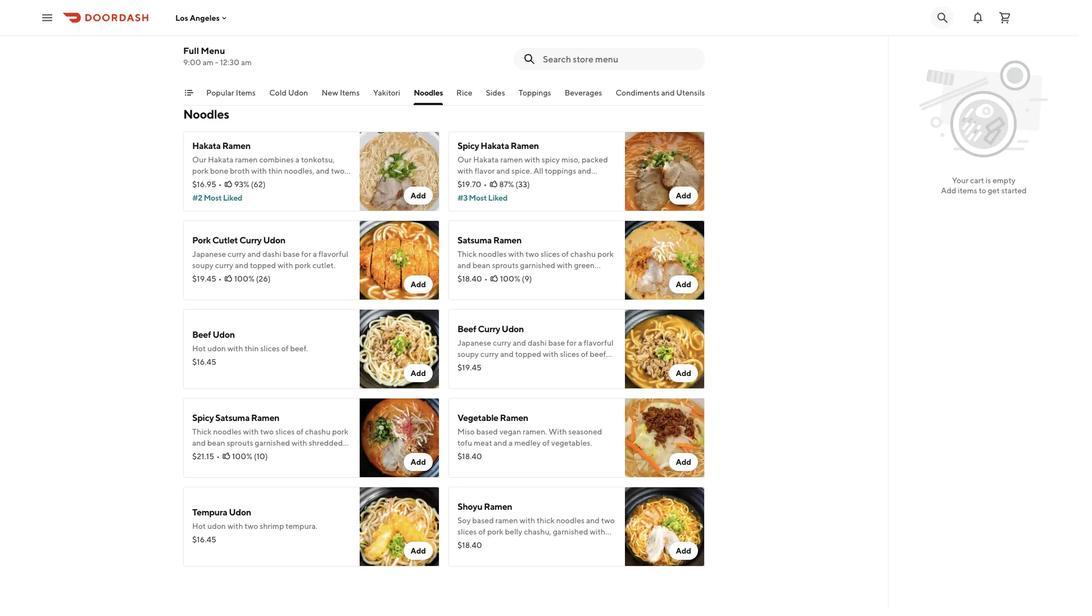 Task type: locate. For each thing, give the bounding box(es) containing it.
beef tongue (3pc) image
[[625, 0, 705, 74]]

1 horizontal spatial will
[[485, 177, 497, 187]]

sprouts inside satsuma ramen thick noodles with two slices of chashu pork and bean sprouts garnished with green onions, fried onions in a rich broth of chicken, pork, and vegetables.
[[492, 261, 519, 270]]

placed inside hakata ramen our hakata ramen combines a tonkotsu, pork bone broth with thin noodles, and two slices of chashu pork. all toppings and garnish will be placed on the side.
[[244, 189, 269, 198]]

1 horizontal spatial broth
[[230, 166, 250, 175]]

1 $16.45 from the top
[[192, 357, 216, 367]]

ramen up 93% (62)
[[235, 155, 258, 164]]

add for pork cutlet curry udon
[[411, 280, 426, 289]]

1 horizontal spatial liked
[[488, 193, 508, 202]]

will left 93%
[[220, 189, 232, 198]]

topped
[[250, 261, 276, 270], [515, 349, 542, 359]]

1 hot from the top
[[192, 344, 206, 353]]

based
[[477, 427, 498, 436]]

side. down 'miso,'
[[560, 177, 576, 187]]

all
[[534, 166, 544, 175], [269, 177, 279, 187]]

new items
[[322, 88, 360, 97]]

2 our from the left
[[458, 155, 472, 164]]

shiro (3pc) pork intestine skewer $14.50
[[192, 14, 268, 52]]

two
[[331, 166, 345, 175], [526, 249, 539, 259], [260, 427, 274, 436], [245, 521, 258, 531]]

our inside spicy hakata ramen our hakata ramen with spicy miso, packed with flavor and spice. all toppings and garnish will be placed on the side.
[[458, 155, 472, 164]]

beef curry udon japanese curry and dashi base for a flavorful soupy curry and topped with slices of beef and onions.
[[458, 324, 614, 370]]

most down $16.95 •
[[204, 193, 222, 202]]

1 liked from the left
[[223, 193, 242, 202]]

0 horizontal spatial liked
[[223, 193, 242, 202]]

1 horizontal spatial toppings
[[545, 166, 576, 175]]

1 vertical spatial spicy
[[317, 450, 335, 459]]

placed down the pork.
[[244, 189, 269, 198]]

0 horizontal spatial beef
[[192, 329, 211, 340]]

$16.45
[[192, 357, 216, 367], [192, 535, 216, 544]]

toppings button
[[519, 87, 551, 105]]

add
[[941, 186, 957, 195], [411, 191, 426, 200], [676, 191, 692, 200], [411, 280, 426, 289], [676, 280, 692, 289], [411, 369, 426, 378], [676, 369, 692, 378], [411, 457, 426, 467], [676, 457, 692, 467], [411, 546, 426, 556], [676, 546, 692, 556]]

1 vertical spatial chashu
[[571, 249, 596, 259]]

onions inside spicy satsuma ramen thick noodles with two slices of chashu pork and bean sprouts garnished with shredded chili, green onions, fried onions in a spicy rich broth of chicken, pork, and vegetables.
[[278, 450, 302, 459]]

0 horizontal spatial toppings
[[280, 177, 312, 187]]

1 horizontal spatial items
[[340, 88, 360, 97]]

noodles
[[479, 249, 507, 259], [213, 427, 242, 436]]

full menu 9:00 am - 12:30 am
[[183, 45, 252, 67]]

add button for pork cutlet curry udon
[[404, 276, 433, 293]]

chashu inside hakata ramen our hakata ramen combines a tonkotsu, pork bone broth with thin noodles, and two slices of chashu pork. all toppings and garnish will be placed on the side.
[[222, 177, 248, 187]]

curry right cutlet
[[239, 235, 262, 245]]

beverages button
[[565, 87, 602, 105]]

most for our
[[204, 193, 222, 202]]

0 horizontal spatial bean
[[207, 438, 225, 448]]

beef udon hot udon with thin slices of beef. $16.45
[[192, 329, 308, 367]]

garnished up (9)
[[520, 261, 556, 270]]

add for vegetable ramen
[[676, 457, 692, 467]]

bean
[[473, 261, 491, 270], [207, 438, 225, 448]]

all right the pork.
[[269, 177, 279, 187]]

100% left (9)
[[500, 274, 520, 283]]

spicy left 'miso,'
[[542, 155, 560, 164]]

0 horizontal spatial noodles
[[183, 107, 229, 121]]

chicken, left (10)
[[222, 461, 252, 470]]

japanese down cutlet
[[192, 249, 226, 259]]

0 vertical spatial thin
[[268, 166, 283, 175]]

garnish down bone
[[192, 189, 218, 198]]

broth down chili,
[[192, 461, 212, 470]]

2 pork from the top
[[192, 235, 211, 245]]

in
[[528, 272, 535, 281], [303, 450, 310, 459]]

1 horizontal spatial chashu
[[305, 427, 331, 436]]

noodles up $21.15 •
[[213, 427, 242, 436]]

0 vertical spatial pork,
[[489, 283, 507, 292]]

our up $19.70
[[458, 155, 472, 164]]

rich
[[542, 272, 555, 281], [337, 450, 350, 459]]

$19.70 •
[[458, 180, 487, 189]]

0 horizontal spatial am
[[203, 58, 214, 67]]

satsuma ramen image
[[625, 220, 705, 300]]

hakata ramen image
[[360, 132, 440, 211]]

0 vertical spatial chashu
[[222, 177, 248, 187]]

green inside satsuma ramen thick noodles with two slices of chashu pork and bean sprouts garnished with green onions, fried onions in a rich broth of chicken, pork, and vegetables.
[[574, 261, 595, 270]]

1 vertical spatial hot
[[192, 521, 206, 531]]

2 udon from the top
[[207, 521, 226, 531]]

ramen inside vegetable ramen miso based vegan ramen. with seasoned tofu meat and a medley of vegetables. $18.40
[[500, 412, 528, 423]]

new items button
[[322, 87, 360, 105]]

0 vertical spatial topped
[[250, 261, 276, 270]]

0 horizontal spatial broth
[[192, 461, 212, 470]]

thin left beef.
[[245, 344, 259, 353]]

vegetable
[[458, 412, 499, 423]]

1 vertical spatial pork
[[192, 235, 211, 245]]

pork left cutlet
[[192, 235, 211, 245]]

ramen up 100% (9)
[[494, 235, 522, 245]]

1 horizontal spatial for
[[567, 338, 577, 347]]

with inside the 'pork cutlet curry udon japanese curry and dashi base for a flavorful soupy curry and topped with pork cutlet.'
[[278, 261, 293, 270]]

curry inside beef curry udon japanese curry and dashi base for a flavorful soupy curry and topped with slices of beef and onions.
[[478, 324, 500, 334]]

1 horizontal spatial garnish
[[458, 177, 484, 187]]

in inside satsuma ramen thick noodles with two slices of chashu pork and bean sprouts garnished with green onions, fried onions in a rich broth of chicken, pork, and vegetables.
[[528, 272, 535, 281]]

noodles down popular
[[183, 107, 229, 121]]

pork cutlet curry udon image
[[360, 220, 440, 300]]

0 vertical spatial in
[[528, 272, 535, 281]]

be left (62)
[[234, 189, 243, 198]]

thick inside satsuma ramen thick noodles with two slices of chashu pork and bean sprouts garnished with green onions, fried onions in a rich broth of chicken, pork, and vegetables.
[[458, 249, 477, 259]]

1 horizontal spatial dashi
[[528, 338, 547, 347]]

japanese inside the 'pork cutlet curry udon japanese curry and dashi base for a flavorful soupy curry and topped with pork cutlet.'
[[192, 249, 226, 259]]

noodles inside spicy satsuma ramen thick noodles with two slices of chashu pork and bean sprouts garnished with shredded chili, green onions, fried onions in a spicy rich broth of chicken, pork, and vegetables.
[[213, 427, 242, 436]]

toppings
[[519, 88, 551, 97]]

1 vertical spatial garnish
[[192, 189, 218, 198]]

side. down noodles,
[[294, 189, 311, 198]]

be inside hakata ramen our hakata ramen combines a tonkotsu, pork bone broth with thin noodles, and two slices of chashu pork. all toppings and garnish will be placed on the side.
[[234, 189, 243, 198]]

broth inside satsuma ramen thick noodles with two slices of chashu pork and bean sprouts garnished with green onions, fried onions in a rich broth of chicken, pork, and vegetables.
[[557, 272, 577, 281]]

2 $18.40 from the top
[[458, 452, 482, 461]]

items right popular
[[236, 88, 256, 97]]

$18.40 for $18.40 •
[[458, 274, 482, 283]]

and inside vegetable ramen miso based vegan ramen. with seasoned tofu meat and a medley of vegetables. $18.40
[[494, 438, 507, 448]]

garnish
[[458, 177, 484, 187], [192, 189, 218, 198]]

• left 100% (9)
[[485, 274, 488, 283]]

• for pork cutlet curry udon
[[219, 274, 222, 283]]

broth up 93%
[[230, 166, 250, 175]]

$16.45 inside tempura udon hot udon with two shrimp tempura. $16.45
[[192, 535, 216, 544]]

onions inside satsuma ramen thick noodles with two slices of chashu pork and bean sprouts garnished with green onions, fried onions in a rich broth of chicken, pork, and vegetables.
[[503, 272, 527, 281]]

spicy down the shredded
[[317, 450, 335, 459]]

0 horizontal spatial on
[[270, 189, 279, 198]]

two up (10)
[[260, 427, 274, 436]]

will inside spicy hakata ramen our hakata ramen with spicy miso, packed with flavor and spice. all toppings and garnish will be placed on the side.
[[485, 177, 497, 187]]

udon inside beef udon hot udon with thin slices of beef. $16.45
[[207, 344, 226, 353]]

popular items
[[206, 88, 256, 97]]

0 vertical spatial base
[[283, 249, 300, 259]]

get
[[988, 186, 1000, 195]]

0 horizontal spatial green
[[210, 450, 231, 459]]

0 horizontal spatial satsuma
[[215, 412, 250, 423]]

on right (62)
[[270, 189, 279, 198]]

1 items from the left
[[236, 88, 256, 97]]

a
[[296, 155, 300, 164], [313, 249, 317, 259], [536, 272, 540, 281], [578, 338, 583, 347], [509, 438, 513, 448], [311, 450, 316, 459]]

1 vertical spatial for
[[567, 338, 577, 347]]

100% for udon
[[234, 274, 255, 283]]

pork
[[192, 166, 209, 175], [598, 249, 614, 259], [295, 261, 311, 270], [332, 427, 349, 436]]

0 vertical spatial soupy
[[192, 261, 214, 270]]

our
[[192, 155, 206, 164], [458, 155, 472, 164]]

$19.45 down cutlet
[[192, 274, 216, 283]]

items right new
[[340, 88, 360, 97]]

0 horizontal spatial most
[[204, 193, 222, 202]]

add button for spicy satsuma ramen
[[404, 453, 433, 471]]

topped inside beef curry udon japanese curry and dashi base for a flavorful soupy curry and topped with slices of beef and onions.
[[515, 349, 542, 359]]

onions right (10)
[[278, 450, 302, 459]]

2 most from the left
[[469, 193, 487, 202]]

udon
[[207, 344, 226, 353], [207, 521, 226, 531]]

2 horizontal spatial chashu
[[571, 249, 596, 259]]

100% for thick
[[232, 452, 252, 461]]

spicy hakata ramen our hakata ramen with spicy miso, packed with flavor and spice. all toppings and garnish will be placed on the side.
[[458, 140, 608, 187]]

1 pork from the top
[[192, 29, 209, 38]]

will down the flavor
[[485, 177, 497, 187]]

1 horizontal spatial the
[[546, 177, 558, 187]]

satsuma
[[458, 235, 492, 245], [215, 412, 250, 423]]

our up $16.95
[[192, 155, 206, 164]]

add button for shoyu ramen
[[669, 542, 698, 560]]

onions, right $21.15 •
[[233, 450, 258, 459]]

1 horizontal spatial garnished
[[520, 261, 556, 270]]

onions.
[[473, 361, 498, 370]]

open menu image
[[40, 11, 54, 24]]

spicy inside spicy hakata ramen our hakata ramen with spicy miso, packed with flavor and spice. all toppings and garnish will be placed on the side.
[[458, 140, 479, 151]]

flavorful up beef
[[584, 338, 614, 347]]

side. inside hakata ramen our hakata ramen combines a tonkotsu, pork bone broth with thin noodles, and two slices of chashu pork. all toppings and garnish will be placed on the side.
[[294, 189, 311, 198]]

tonkotsu,
[[301, 155, 335, 164]]

93% (62)
[[234, 180, 266, 189]]

2 liked from the left
[[488, 193, 508, 202]]

ramen up vegan at the left
[[500, 412, 528, 423]]

vegetables. inside vegetable ramen miso based vegan ramen. with seasoned tofu meat and a medley of vegetables. $18.40
[[551, 438, 592, 448]]

rice button
[[457, 87, 473, 105]]

ramen inside satsuma ramen thick noodles with two slices of chashu pork and bean sprouts garnished with green onions, fried onions in a rich broth of chicken, pork, and vegetables.
[[494, 235, 522, 245]]

1 vertical spatial sprouts
[[227, 438, 253, 448]]

1 horizontal spatial onions,
[[458, 272, 483, 281]]

and inside button
[[661, 88, 675, 97]]

rice
[[457, 88, 473, 97]]

1 horizontal spatial beef
[[458, 324, 476, 334]]

placed down 'spice.'
[[510, 177, 534, 187]]

0 vertical spatial japanese
[[192, 249, 226, 259]]

0 vertical spatial $19.45
[[192, 274, 216, 283]]

beef down the $19.45 •
[[192, 329, 211, 340]]

udon for tempura
[[229, 507, 251, 518]]

ramen up 'spice.'
[[501, 155, 523, 164]]

spice.
[[512, 166, 532, 175]]

• down bone
[[219, 180, 222, 189]]

1 horizontal spatial spicy
[[542, 155, 560, 164]]

2 vertical spatial vegetables.
[[289, 461, 330, 470]]

1 horizontal spatial in
[[528, 272, 535, 281]]

2 hot from the top
[[192, 521, 206, 531]]

noodles up $18.40 •
[[479, 249, 507, 259]]

spicy up chili,
[[192, 412, 214, 423]]

100% (9)
[[500, 274, 532, 283]]

condiments
[[616, 88, 660, 97]]

1 most from the left
[[204, 193, 222, 202]]

spicy inside spicy satsuma ramen thick noodles with two slices of chashu pork and bean sprouts garnished with shredded chili, green onions, fried onions in a spicy rich broth of chicken, pork, and vegetables.
[[192, 412, 214, 423]]

$21.15 •
[[192, 452, 220, 461]]

udon inside beef udon hot udon with thin slices of beef. $16.45
[[213, 329, 235, 340]]

toppings down 'miso,'
[[545, 166, 576, 175]]

ramen inside spicy satsuma ramen thick noodles with two slices of chashu pork and bean sprouts garnished with shredded chili, green onions, fried onions in a spicy rich broth of chicken, pork, and vegetables.
[[251, 412, 280, 423]]

liked for ramen
[[488, 193, 508, 202]]

garnished up (10)
[[255, 438, 290, 448]]

1 horizontal spatial on
[[535, 177, 545, 187]]

condiments and utensils
[[616, 88, 705, 97]]

a inside beef curry udon japanese curry and dashi base for a flavorful soupy curry and topped with slices of beef and onions.
[[578, 338, 583, 347]]

add button for vegetable ramen
[[669, 453, 698, 471]]

0 vertical spatial the
[[546, 177, 558, 187]]

0 vertical spatial $16.45
[[192, 357, 216, 367]]

1 horizontal spatial flavorful
[[584, 338, 614, 347]]

pork inside spicy satsuma ramen thick noodles with two slices of chashu pork and bean sprouts garnished with shredded chili, green onions, fried onions in a spicy rich broth of chicken, pork, and vegetables.
[[332, 427, 349, 436]]

1 udon from the top
[[207, 344, 226, 353]]

1 vertical spatial be
[[234, 189, 243, 198]]

the right (33)
[[546, 177, 558, 187]]

$19.45 for $19.45
[[458, 363, 482, 372]]

0 vertical spatial toppings
[[545, 166, 576, 175]]

be left (33)
[[499, 177, 508, 187]]

1 horizontal spatial noodles
[[414, 88, 443, 97]]

packed
[[582, 155, 608, 164]]

two inside tempura udon hot udon with two shrimp tempura. $16.45
[[245, 521, 258, 531]]

rich down the shredded
[[337, 450, 350, 459]]

side.
[[560, 177, 576, 187], [294, 189, 311, 198]]

japanese up onions.
[[458, 338, 491, 347]]

1 horizontal spatial onions
[[503, 272, 527, 281]]

1 vertical spatial spicy
[[192, 412, 214, 423]]

1 horizontal spatial soupy
[[458, 349, 479, 359]]

los angeles button
[[175, 13, 229, 22]]

0 horizontal spatial items
[[236, 88, 256, 97]]

0 vertical spatial spicy
[[542, 155, 560, 164]]

medley
[[515, 438, 541, 448]]

0 horizontal spatial all
[[269, 177, 279, 187]]

• right the $21.15
[[216, 452, 220, 461]]

bone
[[210, 166, 228, 175]]

pork inside the 'pork cutlet curry udon japanese curry and dashi base for a flavorful soupy curry and topped with pork cutlet.'
[[295, 261, 311, 270]]

add for tempura udon
[[411, 546, 426, 556]]

1 horizontal spatial our
[[458, 155, 472, 164]]

on right (33)
[[535, 177, 545, 187]]

curry up onions.
[[478, 324, 500, 334]]

$18.40 down shoyu
[[458, 541, 482, 550]]

0 vertical spatial will
[[485, 177, 497, 187]]

ramen up (10)
[[251, 412, 280, 423]]

beef
[[458, 324, 476, 334], [192, 329, 211, 340]]

0 horizontal spatial be
[[234, 189, 243, 198]]

0 vertical spatial hot
[[192, 344, 206, 353]]

beverages
[[565, 88, 602, 97]]

-
[[215, 58, 219, 67]]

$19.45 up the vegetable
[[458, 363, 482, 372]]

pork inside satsuma ramen thick noodles with two slices of chashu pork and bean sprouts garnished with green onions, fried onions in a rich broth of chicken, pork, and vegetables.
[[598, 249, 614, 259]]

of inside hakata ramen our hakata ramen combines a tonkotsu, pork bone broth with thin noodles, and two slices of chashu pork. all toppings and garnish will be placed on the side.
[[213, 177, 220, 187]]

1 vertical spatial vegetables.
[[551, 438, 592, 448]]

0 vertical spatial garnish
[[458, 177, 484, 187]]

show menu categories image
[[184, 88, 193, 97]]

• for spicy hakata ramen
[[484, 180, 487, 189]]

• down the flavor
[[484, 180, 487, 189]]

0 horizontal spatial dashi
[[263, 249, 282, 259]]

liked down 87%
[[488, 193, 508, 202]]

sprouts up 100% (9)
[[492, 261, 519, 270]]

1 horizontal spatial am
[[241, 58, 252, 67]]

• left 100% (26) at the left of page
[[219, 274, 222, 283]]

los
[[175, 13, 188, 22]]

add button for beef udon
[[404, 364, 433, 382]]

most down $19.70 •
[[469, 193, 487, 202]]

a inside vegetable ramen miso based vegan ramen. with seasoned tofu meat and a medley of vegetables. $18.40
[[509, 438, 513, 448]]

pork down the shiro on the left top
[[192, 29, 209, 38]]

1 vertical spatial flavorful
[[584, 338, 614, 347]]

curry
[[228, 249, 246, 259], [215, 261, 233, 270], [493, 338, 511, 347], [481, 349, 499, 359]]

1 vertical spatial $19.45
[[458, 363, 482, 372]]

1 horizontal spatial all
[[534, 166, 544, 175]]

items
[[958, 186, 978, 195]]

ramen for hakata
[[222, 140, 251, 151]]

1 horizontal spatial rich
[[542, 272, 555, 281]]

onions, left 100% (9)
[[458, 272, 483, 281]]

tempura udon hot udon with two shrimp tempura. $16.45
[[192, 507, 318, 544]]

onions right $18.40 •
[[503, 272, 527, 281]]

spicy up the flavor
[[458, 140, 479, 151]]

udon inside tempura udon hot udon with two shrimp tempura. $16.45
[[207, 521, 226, 531]]

flavor
[[475, 166, 495, 175]]

2 horizontal spatial broth
[[557, 272, 577, 281]]

toppings inside spicy hakata ramen our hakata ramen with spicy miso, packed with flavor and spice. all toppings and garnish will be placed on the side.
[[545, 166, 576, 175]]

notification bell image
[[972, 11, 985, 24]]

0 horizontal spatial $19.45
[[192, 274, 216, 283]]

ramen
[[222, 140, 251, 151], [511, 140, 539, 151], [494, 235, 522, 245], [251, 412, 280, 423], [500, 412, 528, 423], [484, 501, 512, 512]]

0 horizontal spatial chicken,
[[222, 461, 252, 470]]

satsuma up $18.40 •
[[458, 235, 492, 245]]

1 our from the left
[[192, 155, 206, 164]]

tempura udon image
[[360, 487, 440, 567]]

chili,
[[192, 450, 209, 459]]

0 horizontal spatial topped
[[250, 261, 276, 270]]

0 items, open order cart image
[[999, 11, 1012, 24]]

0 horizontal spatial spicy
[[317, 450, 335, 459]]

#3 most liked
[[458, 193, 508, 202]]

soupy up onions.
[[458, 349, 479, 359]]

•
[[219, 180, 222, 189], [484, 180, 487, 189], [219, 274, 222, 283], [485, 274, 488, 283], [216, 452, 220, 461]]

soupy up the $19.45 •
[[192, 261, 214, 270]]

1 vertical spatial satsuma
[[215, 412, 250, 423]]

tofu
[[458, 438, 472, 448]]

bean up $18.40 •
[[473, 261, 491, 270]]

two down tonkotsu,
[[331, 166, 345, 175]]

1 horizontal spatial chicken,
[[458, 283, 488, 292]]

0 vertical spatial on
[[535, 177, 545, 187]]

items for popular items
[[236, 88, 256, 97]]

flavorful up cutlet.
[[319, 249, 348, 259]]

0 vertical spatial satsuma
[[458, 235, 492, 245]]

$18.40
[[458, 274, 482, 283], [458, 452, 482, 461], [458, 541, 482, 550]]

thin down combines
[[268, 166, 283, 175]]

for inside beef curry udon japanese curry and dashi base for a flavorful soupy curry and topped with slices of beef and onions.
[[567, 338, 577, 347]]

bean up $21.15 •
[[207, 438, 225, 448]]

ramen up bone
[[222, 140, 251, 151]]

1 vertical spatial will
[[220, 189, 232, 198]]

2 vertical spatial chashu
[[305, 427, 331, 436]]

• for hakata ramen
[[219, 180, 222, 189]]

1 vertical spatial toppings
[[280, 177, 312, 187]]

udon inside the 'pork cutlet curry udon japanese curry and dashi base for a flavorful soupy curry and topped with pork cutlet.'
[[263, 235, 286, 245]]

empty
[[993, 176, 1016, 185]]

$18.40 down tofu
[[458, 452, 482, 461]]

ramen up 'spice.'
[[511, 140, 539, 151]]

1 vertical spatial noodles
[[213, 427, 242, 436]]

vegetables. inside spicy satsuma ramen thick noodles with two slices of chashu pork and bean sprouts garnished with shredded chili, green onions, fried onions in a spicy rich broth of chicken, pork, and vegetables.
[[289, 461, 330, 470]]

beef up onions.
[[458, 324, 476, 334]]

the down noodles,
[[281, 189, 293, 198]]

thick up $18.40 •
[[458, 249, 477, 259]]

for inside the 'pork cutlet curry udon japanese curry and dashi base for a flavorful soupy curry and topped with pork cutlet.'
[[301, 249, 311, 259]]

0 vertical spatial noodles
[[479, 249, 507, 259]]

100%
[[234, 274, 255, 283], [500, 274, 520, 283], [232, 452, 252, 461]]

1 horizontal spatial bean
[[473, 261, 491, 270]]

2 items from the left
[[340, 88, 360, 97]]

garnish up "#3"
[[458, 177, 484, 187]]

our inside hakata ramen our hakata ramen combines a tonkotsu, pork bone broth with thin noodles, and two slices of chashu pork. all toppings and garnish will be placed on the side.
[[192, 155, 206, 164]]

0 vertical spatial $18.40
[[458, 274, 482, 283]]

ramen right shoyu
[[484, 501, 512, 512]]

3 $18.40 from the top
[[458, 541, 482, 550]]

0 vertical spatial dashi
[[263, 249, 282, 259]]

$18.40 left 100% (9)
[[458, 274, 482, 283]]

thin inside beef udon hot udon with thin slices of beef. $16.45
[[245, 344, 259, 353]]

toppings down noodles,
[[280, 177, 312, 187]]

japanese
[[192, 249, 226, 259], [458, 338, 491, 347]]

spicy for hakata
[[458, 140, 479, 151]]

1 vertical spatial japanese
[[458, 338, 491, 347]]

add for satsuma ramen
[[676, 280, 692, 289]]

broth inside spicy satsuma ramen thick noodles with two slices of chashu pork and bean sprouts garnished with shredded chili, green onions, fried onions in a spicy rich broth of chicken, pork, and vegetables.
[[192, 461, 212, 470]]

with inside beef curry udon japanese curry and dashi base for a flavorful soupy curry and topped with slices of beef and onions.
[[543, 349, 559, 359]]

rich right (9)
[[542, 272, 555, 281]]

am right 12:30
[[241, 58, 252, 67]]

soupy
[[192, 261, 214, 270], [458, 349, 479, 359]]

spicy hakata ramen image
[[625, 132, 705, 211]]

1 vertical spatial chicken,
[[222, 461, 252, 470]]

thick up chili,
[[192, 427, 212, 436]]

0 horizontal spatial thin
[[245, 344, 259, 353]]

• for satsuma ramen
[[485, 274, 488, 283]]

(33)
[[516, 180, 530, 189]]

most for ramen
[[469, 193, 487, 202]]

1 vertical spatial soupy
[[458, 349, 479, 359]]

100% left (26)
[[234, 274, 255, 283]]

green inside spicy satsuma ramen thick noodles with two slices of chashu pork and bean sprouts garnished with shredded chili, green onions, fried onions in a spicy rich broth of chicken, pork, and vegetables.
[[210, 450, 231, 459]]

chicken, left 100% (9)
[[458, 283, 488, 292]]

1 horizontal spatial topped
[[515, 349, 542, 359]]

1 vertical spatial thin
[[245, 344, 259, 353]]

spicy
[[542, 155, 560, 164], [317, 450, 335, 459]]

$21.15
[[192, 452, 214, 461]]

items
[[236, 88, 256, 97], [340, 88, 360, 97]]

0 vertical spatial placed
[[510, 177, 534, 187]]

100% left (10)
[[232, 452, 252, 461]]

satsuma up 100% (10)
[[215, 412, 250, 423]]

is
[[986, 176, 991, 185]]

2 ramen from the left
[[501, 155, 523, 164]]

thin
[[268, 166, 283, 175], [245, 344, 259, 353]]

udon inside button
[[288, 88, 308, 97]]

two left shrimp
[[245, 521, 258, 531]]

2 $16.45 from the top
[[192, 535, 216, 544]]

most
[[204, 193, 222, 202], [469, 193, 487, 202]]

rich inside satsuma ramen thick noodles with two slices of chashu pork and bean sprouts garnished with green onions, fried onions in a rich broth of chicken, pork, and vegetables.
[[542, 272, 555, 281]]

popular
[[206, 88, 234, 97]]

1 vertical spatial curry
[[478, 324, 500, 334]]

beef inside beef udon hot udon with thin slices of beef. $16.45
[[192, 329, 211, 340]]

1 vertical spatial fried
[[260, 450, 276, 459]]

0 horizontal spatial curry
[[239, 235, 262, 245]]

sprouts up 100% (10)
[[227, 438, 253, 448]]

1 ramen from the left
[[235, 155, 258, 164]]

ramen
[[235, 155, 258, 164], [501, 155, 523, 164]]

liked down 93%
[[223, 193, 242, 202]]

fried inside satsuma ramen thick noodles with two slices of chashu pork and bean sprouts garnished with green onions, fried onions in a rich broth of chicken, pork, and vegetables.
[[485, 272, 501, 281]]

noodles left 'rice'
[[414, 88, 443, 97]]

0 vertical spatial curry
[[239, 235, 262, 245]]

base inside the 'pork cutlet curry udon japanese curry and dashi base for a flavorful soupy curry and topped with pork cutlet.'
[[283, 249, 300, 259]]

all right 'spice.'
[[534, 166, 544, 175]]

0 horizontal spatial in
[[303, 450, 310, 459]]

beef.
[[290, 344, 308, 353]]

1 $18.40 from the top
[[458, 274, 482, 283]]

add button for hakata ramen
[[404, 187, 433, 205]]

two up (9)
[[526, 249, 539, 259]]

1 vertical spatial garnished
[[255, 438, 290, 448]]

am left '-'
[[203, 58, 214, 67]]

1 horizontal spatial satsuma
[[458, 235, 492, 245]]

two inside satsuma ramen thick noodles with two slices of chashu pork and bean sprouts garnished with green onions, fried onions in a rich broth of chicken, pork, and vegetables.
[[526, 249, 539, 259]]

slices inside beef curry udon japanese curry and dashi base for a flavorful soupy curry and topped with slices of beef and onions.
[[560, 349, 580, 359]]

broth right (9)
[[557, 272, 577, 281]]

shiro (3pc) image
[[360, 0, 440, 74]]

pork, inside satsuma ramen thick noodles with two slices of chashu pork and bean sprouts garnished with green onions, fried onions in a rich broth of chicken, pork, and vegetables.
[[489, 283, 507, 292]]

pork inside the 'pork cutlet curry udon japanese curry and dashi base for a flavorful soupy curry and topped with pork cutlet.'
[[192, 235, 211, 245]]

#2 most liked
[[192, 193, 242, 202]]



Task type: describe. For each thing, give the bounding box(es) containing it.
seasoned
[[569, 427, 602, 436]]

add button for satsuma ramen
[[669, 276, 698, 293]]

add for beef udon
[[411, 369, 426, 378]]

will inside hakata ramen our hakata ramen combines a tonkotsu, pork bone broth with thin noodles, and two slices of chashu pork. all toppings and garnish will be placed on the side.
[[220, 189, 232, 198]]

$14.50
[[192, 42, 217, 52]]

with inside beef udon hot udon with thin slices of beef. $16.45
[[228, 344, 243, 353]]

vegetables. inside satsuma ramen thick noodles with two slices of chashu pork and bean sprouts garnished with green onions, fried onions in a rich broth of chicken, pork, and vegetables.
[[524, 283, 565, 292]]

beef curry udon image
[[625, 309, 705, 389]]

ramen for vegetable
[[500, 412, 528, 423]]

chicken, inside spicy satsuma ramen thick noodles with two slices of chashu pork and bean sprouts garnished with shredded chili, green onions, fried onions in a spicy rich broth of chicken, pork, and vegetables.
[[222, 461, 252, 470]]

skewer
[[243, 29, 268, 38]]

miso
[[458, 427, 475, 436]]

hot for beef
[[192, 344, 206, 353]]

satsuma inside satsuma ramen thick noodles with two slices of chashu pork and bean sprouts garnished with green onions, fried onions in a rich broth of chicken, pork, and vegetables.
[[458, 235, 492, 245]]

with inside hakata ramen our hakata ramen combines a tonkotsu, pork bone broth with thin noodles, and two slices of chashu pork. all toppings and garnish will be placed on the side.
[[251, 166, 267, 175]]

add for spicy satsuma ramen
[[411, 457, 426, 467]]

a inside spicy satsuma ramen thick noodles with two slices of chashu pork and bean sprouts garnished with shredded chili, green onions, fried onions in a spicy rich broth of chicken, pork, and vegetables.
[[311, 450, 316, 459]]

spicy satsuma ramen image
[[360, 398, 440, 478]]

spicy inside spicy satsuma ramen thick noodles with two slices of chashu pork and bean sprouts garnished with shredded chili, green onions, fried onions in a spicy rich broth of chicken, pork, and vegetables.
[[317, 450, 335, 459]]

pork cutlet curry udon japanese curry and dashi base for a flavorful soupy curry and topped with pork cutlet.
[[192, 235, 348, 270]]

placed inside spicy hakata ramen our hakata ramen with spicy miso, packed with flavor and spice. all toppings and garnish will be placed on the side.
[[510, 177, 534, 187]]

93%
[[234, 180, 249, 189]]

condiments and utensils button
[[616, 87, 705, 105]]

87%
[[499, 180, 514, 189]]

slices inside spicy satsuma ramen thick noodles with two slices of chashu pork and bean sprouts garnished with shredded chili, green onions, fried onions in a spicy rich broth of chicken, pork, and vegetables.
[[275, 427, 295, 436]]

items for new items
[[340, 88, 360, 97]]

curry inside the 'pork cutlet curry udon japanese curry and dashi base for a flavorful soupy curry and topped with pork cutlet.'
[[239, 235, 262, 245]]

udon for cold
[[288, 88, 308, 97]]

0 vertical spatial noodles
[[414, 88, 443, 97]]

liked for our
[[223, 193, 242, 202]]

onions, inside spicy satsuma ramen thick noodles with two slices of chashu pork and bean sprouts garnished with shredded chili, green onions, fried onions in a spicy rich broth of chicken, pork, and vegetables.
[[233, 450, 258, 459]]

broth inside hakata ramen our hakata ramen combines a tonkotsu, pork bone broth with thin noodles, and two slices of chashu pork. all toppings and garnish will be placed on the side.
[[230, 166, 250, 175]]

to
[[979, 186, 987, 195]]

be inside spicy hakata ramen our hakata ramen with spicy miso, packed with flavor and spice. all toppings and garnish will be placed on the side.
[[499, 177, 508, 187]]

slices inside beef udon hot udon with thin slices of beef. $16.45
[[260, 344, 280, 353]]

cold
[[269, 88, 287, 97]]

shoyu ramen
[[458, 501, 512, 512]]

shoyu ramen image
[[625, 487, 705, 567]]

chicken, inside satsuma ramen thick noodles with two slices of chashu pork and bean sprouts garnished with green onions, fried onions in a rich broth of chicken, pork, and vegetables.
[[458, 283, 488, 292]]

$18.40 for $18.40
[[458, 541, 482, 550]]

ramen inside spicy hakata ramen our hakata ramen with spicy miso, packed with flavor and spice. all toppings and garnish will be placed on the side.
[[511, 140, 539, 151]]

your
[[952, 176, 969, 185]]

$19.70
[[458, 180, 482, 189]]

noodles inside satsuma ramen thick noodles with two slices of chashu pork and bean sprouts garnished with green onions, fried onions in a rich broth of chicken, pork, and vegetables.
[[479, 249, 507, 259]]

cold udon button
[[269, 87, 308, 105]]

spicy inside spicy hakata ramen our hakata ramen with spicy miso, packed with flavor and spice. all toppings and garnish will be placed on the side.
[[542, 155, 560, 164]]

los angeles
[[175, 13, 220, 22]]

base inside beef curry udon japanese curry and dashi base for a flavorful soupy curry and topped with slices of beef and onions.
[[548, 338, 565, 347]]

100% for noodles
[[500, 274, 520, 283]]

add button for tempura udon
[[404, 542, 433, 560]]

add for spicy hakata ramen
[[676, 191, 692, 200]]

shredded
[[309, 438, 343, 448]]

all inside spicy hakata ramen our hakata ramen with spicy miso, packed with flavor and spice. all toppings and garnish will be placed on the side.
[[534, 166, 544, 175]]

a inside hakata ramen our hakata ramen combines a tonkotsu, pork bone broth with thin noodles, and two slices of chashu pork. all toppings and garnish will be placed on the side.
[[296, 155, 300, 164]]

2 am from the left
[[241, 58, 252, 67]]

of inside beef curry udon japanese curry and dashi base for a flavorful soupy curry and topped with slices of beef and onions.
[[581, 349, 588, 359]]

ramen inside hakata ramen our hakata ramen combines a tonkotsu, pork bone broth with thin noodles, and two slices of chashu pork. all toppings and garnish will be placed on the side.
[[235, 155, 258, 164]]

japanese inside beef curry udon japanese curry and dashi base for a flavorful soupy curry and topped with slices of beef and onions.
[[458, 338, 491, 347]]

1 am from the left
[[203, 58, 214, 67]]

$19.45 for $19.45 •
[[192, 274, 216, 283]]

spicy for satsuma
[[192, 412, 214, 423]]

beef
[[590, 349, 606, 359]]

tempura.
[[286, 521, 318, 531]]

100% (26)
[[234, 274, 271, 283]]

your cart is empty add items to get started
[[941, 176, 1027, 195]]

add inside "your cart is empty add items to get started"
[[941, 186, 957, 195]]

beef udon image
[[360, 309, 440, 389]]

100% (10)
[[232, 452, 268, 461]]

onions, inside satsuma ramen thick noodles with two slices of chashu pork and bean sprouts garnished with green onions, fried onions in a rich broth of chicken, pork, and vegetables.
[[458, 272, 483, 281]]

a inside satsuma ramen thick noodles with two slices of chashu pork and bean sprouts garnished with green onions, fried onions in a rich broth of chicken, pork, and vegetables.
[[536, 272, 540, 281]]

ramen for satsuma
[[494, 235, 522, 245]]

$16.45 inside beef udon hot udon with thin slices of beef. $16.45
[[192, 357, 216, 367]]

side. inside spicy hakata ramen our hakata ramen with spicy miso, packed with flavor and spice. all toppings and garnish will be placed on the side.
[[560, 177, 576, 187]]

on inside hakata ramen our hakata ramen combines a tonkotsu, pork bone broth with thin noodles, and two slices of chashu pork. all toppings and garnish will be placed on the side.
[[270, 189, 279, 198]]

full
[[183, 45, 199, 56]]

$18.40 •
[[458, 274, 488, 283]]

Item Search search field
[[543, 53, 696, 65]]

hakata ramen our hakata ramen combines a tonkotsu, pork bone broth with thin noodles, and two slices of chashu pork. all toppings and garnish will be placed on the side.
[[192, 140, 345, 198]]

dashi inside beef curry udon japanese curry and dashi base for a flavorful soupy curry and topped with slices of beef and onions.
[[528, 338, 547, 347]]

• for spicy satsuma ramen
[[216, 452, 220, 461]]

noodles,
[[284, 166, 315, 175]]

sprouts inside spicy satsuma ramen thick noodles with two slices of chashu pork and bean sprouts garnished with shredded chili, green onions, fried onions in a spicy rich broth of chicken, pork, and vegetables.
[[227, 438, 253, 448]]

udon inside beef curry udon japanese curry and dashi base for a flavorful soupy curry and topped with slices of beef and onions.
[[502, 324, 524, 334]]

bean inside satsuma ramen thick noodles with two slices of chashu pork and bean sprouts garnished with green onions, fried onions in a rich broth of chicken, pork, and vegetables.
[[473, 261, 491, 270]]

of inside vegetable ramen miso based vegan ramen. with seasoned tofu meat and a medley of vegetables. $18.40
[[543, 438, 550, 448]]

in inside spicy satsuma ramen thick noodles with two slices of chashu pork and bean sprouts garnished with shredded chili, green onions, fried onions in a spicy rich broth of chicken, pork, and vegetables.
[[303, 450, 310, 459]]

#3
[[458, 193, 468, 202]]

udon for beef
[[207, 344, 226, 353]]

flavorful inside beef curry udon japanese curry and dashi base for a flavorful soupy curry and topped with slices of beef and onions.
[[584, 338, 614, 347]]

pork inside shiro (3pc) pork intestine skewer $14.50
[[192, 29, 209, 38]]

87% (33)
[[499, 180, 530, 189]]

cart
[[971, 176, 985, 185]]

cold udon
[[269, 88, 308, 97]]

two inside hakata ramen our hakata ramen combines a tonkotsu, pork bone broth with thin noodles, and two slices of chashu pork. all toppings and garnish will be placed on the side.
[[331, 166, 345, 175]]

ramen.
[[523, 427, 547, 436]]

topped inside the 'pork cutlet curry udon japanese curry and dashi base for a flavorful soupy curry and topped with pork cutlet.'
[[250, 261, 276, 270]]

meat
[[474, 438, 492, 448]]

satsuma inside spicy satsuma ramen thick noodles with two slices of chashu pork and bean sprouts garnished with shredded chili, green onions, fried onions in a spicy rich broth of chicken, pork, and vegetables.
[[215, 412, 250, 423]]

thick inside spicy satsuma ramen thick noodles with two slices of chashu pork and bean sprouts garnished with shredded chili, green onions, fried onions in a spicy rich broth of chicken, pork, and vegetables.
[[192, 427, 212, 436]]

the inside spicy hakata ramen our hakata ramen with spicy miso, packed with flavor and spice. all toppings and garnish will be placed on the side.
[[546, 177, 558, 187]]

yakitori button
[[373, 87, 400, 105]]

(26)
[[256, 274, 271, 283]]

add for beef curry udon
[[676, 369, 692, 378]]

slices inside satsuma ramen thick noodles with two slices of chashu pork and bean sprouts garnished with green onions, fried onions in a rich broth of chicken, pork, and vegetables.
[[541, 249, 560, 259]]

chashu inside spicy satsuma ramen thick noodles with two slices of chashu pork and bean sprouts garnished with shredded chili, green onions, fried onions in a spicy rich broth of chicken, pork, and vegetables.
[[305, 427, 331, 436]]

(10)
[[254, 452, 268, 461]]

12:30
[[220, 58, 239, 67]]

udon for tempura
[[207, 521, 226, 531]]

pork inside hakata ramen our hakata ramen combines a tonkotsu, pork bone broth with thin noodles, and two slices of chashu pork. all toppings and garnish will be placed on the side.
[[192, 166, 209, 175]]

add button for spicy hakata ramen
[[669, 187, 698, 205]]

vegetable ramen image
[[625, 398, 705, 478]]

rich inside spicy satsuma ramen thick noodles with two slices of chashu pork and bean sprouts garnished with shredded chili, green onions, fried onions in a spicy rich broth of chicken, pork, and vegetables.
[[337, 450, 350, 459]]

combines
[[259, 155, 294, 164]]

garnish inside spicy hakata ramen our hakata ramen with spicy miso, packed with flavor and spice. all toppings and garnish will be placed on the side.
[[458, 177, 484, 187]]

vegetable ramen miso based vegan ramen. with seasoned tofu meat and a medley of vegetables. $18.40
[[458, 412, 602, 461]]

(9)
[[522, 274, 532, 283]]

(62)
[[251, 180, 266, 189]]

utensils
[[677, 88, 705, 97]]

$19.45 •
[[192, 274, 222, 283]]

spicy satsuma ramen thick noodles with two slices of chashu pork and bean sprouts garnished with shredded chili, green onions, fried onions in a spicy rich broth of chicken, pork, and vegetables.
[[192, 412, 350, 470]]

beef for beef curry udon
[[458, 324, 476, 334]]

miso,
[[562, 155, 580, 164]]

dashi inside the 'pork cutlet curry udon japanese curry and dashi base for a flavorful soupy curry and topped with pork cutlet.'
[[263, 249, 282, 259]]

toppings inside hakata ramen our hakata ramen combines a tonkotsu, pork bone broth with thin noodles, and two slices of chashu pork. all toppings and garnish will be placed on the side.
[[280, 177, 312, 187]]

cutlet.
[[313, 261, 336, 270]]

with
[[549, 427, 567, 436]]

add for shoyu ramen
[[676, 546, 692, 556]]

ramen for shoyu
[[484, 501, 512, 512]]

vegan
[[500, 427, 521, 436]]

garnished inside spicy satsuma ramen thick noodles with two slices of chashu pork and bean sprouts garnished with shredded chili, green onions, fried onions in a spicy rich broth of chicken, pork, and vegetables.
[[255, 438, 290, 448]]

$16.95 •
[[192, 180, 222, 189]]

tempura
[[192, 507, 227, 518]]

ramen inside spicy hakata ramen our hakata ramen with spicy miso, packed with flavor and spice. all toppings and garnish will be placed on the side.
[[501, 155, 523, 164]]

soupy inside the 'pork cutlet curry udon japanese curry and dashi base for a flavorful soupy curry and topped with pork cutlet.'
[[192, 261, 214, 270]]

soupy inside beef curry udon japanese curry and dashi base for a flavorful soupy curry and topped with slices of beef and onions.
[[458, 349, 479, 359]]

bean inside spicy satsuma ramen thick noodles with two slices of chashu pork and bean sprouts garnished with shredded chili, green onions, fried onions in a spicy rich broth of chicken, pork, and vegetables.
[[207, 438, 225, 448]]

menu
[[201, 45, 225, 56]]

chashu inside satsuma ramen thick noodles with two slices of chashu pork and bean sprouts garnished with green onions, fried onions in a rich broth of chicken, pork, and vegetables.
[[571, 249, 596, 259]]

add for hakata ramen
[[411, 191, 426, 200]]

with inside tempura udon hot udon with two shrimp tempura. $16.45
[[228, 521, 243, 531]]

udon for beef
[[213, 329, 235, 340]]

cutlet
[[212, 235, 238, 245]]

angeles
[[190, 13, 220, 22]]

a inside the 'pork cutlet curry udon japanese curry and dashi base for a flavorful soupy curry and topped with pork cutlet.'
[[313, 249, 317, 259]]

popular items button
[[206, 87, 256, 105]]

$18.40 inside vegetable ramen miso based vegan ramen. with seasoned tofu meat and a medley of vegetables. $18.40
[[458, 452, 482, 461]]

sides button
[[486, 87, 505, 105]]

new
[[322, 88, 338, 97]]

shiro
[[192, 14, 213, 25]]

add button for beef curry udon
[[669, 364, 698, 382]]

the inside hakata ramen our hakata ramen combines a tonkotsu, pork bone broth with thin noodles, and two slices of chashu pork. all toppings and garnish will be placed on the side.
[[281, 189, 293, 198]]

flavorful inside the 'pork cutlet curry udon japanese curry and dashi base for a flavorful soupy curry and topped with pork cutlet.'
[[319, 249, 348, 259]]

garnished inside satsuma ramen thick noodles with two slices of chashu pork and bean sprouts garnished with green onions, fried onions in a rich broth of chicken, pork, and vegetables.
[[520, 261, 556, 270]]

beef for beef udon
[[192, 329, 211, 340]]

$16.95
[[192, 180, 216, 189]]

thin inside hakata ramen our hakata ramen combines a tonkotsu, pork bone broth with thin noodles, and two slices of chashu pork. all toppings and garnish will be placed on the side.
[[268, 166, 283, 175]]

fried inside spicy satsuma ramen thick noodles with two slices of chashu pork and bean sprouts garnished with shredded chili, green onions, fried onions in a spicy rich broth of chicken, pork, and vegetables.
[[260, 450, 276, 459]]

(3pc)
[[215, 14, 235, 25]]

shrimp
[[260, 521, 284, 531]]

pork.
[[249, 177, 267, 187]]

of inside beef udon hot udon with thin slices of beef. $16.45
[[281, 344, 289, 353]]

intestine
[[211, 29, 242, 38]]

hot for tempura
[[192, 521, 206, 531]]

started
[[1002, 186, 1027, 195]]

yakitori
[[373, 88, 400, 97]]

two inside spicy satsuma ramen thick noodles with two slices of chashu pork and bean sprouts garnished with shredded chili, green onions, fried onions in a spicy rich broth of chicken, pork, and vegetables.
[[260, 427, 274, 436]]



Task type: vqa. For each thing, say whether or not it's contained in the screenshot.
"EMPLOYEES" to the right
no



